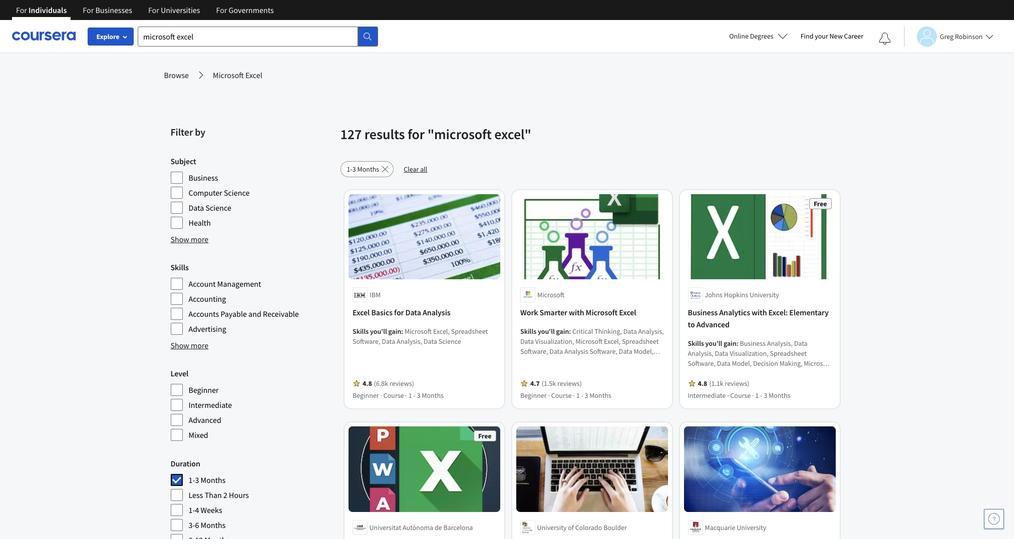 Task type: describe. For each thing, give the bounding box(es) containing it.
databases,
[[520, 358, 552, 367]]

for individuals
[[16, 5, 67, 15]]

you'll for basics
[[370, 327, 387, 336]]

visual
[[617, 358, 634, 367]]

- for microsoft
[[581, 392, 583, 401]]

accounts payable and receivable
[[189, 309, 299, 319]]

excel, inside microsoft excel, spreadsheet software, data analysis, data science
[[433, 327, 450, 336]]

account management
[[189, 279, 261, 289]]

find your new career link
[[796, 30, 869, 43]]

thinking,
[[595, 327, 622, 336]]

businesses
[[95, 5, 132, 15]]

1 vertical spatial free
[[479, 432, 492, 441]]

universitat autònoma de barcelona
[[370, 524, 473, 533]]

for businesses
[[83, 5, 132, 15]]

subject
[[171, 156, 196, 166]]

analytics
[[720, 308, 751, 318]]

science for data science
[[206, 203, 231, 213]]

health
[[189, 218, 211, 228]]

duration
[[171, 459, 200, 469]]

- for data
[[413, 392, 416, 401]]

4.7
[[530, 380, 540, 389]]

you'll for analytics
[[706, 340, 723, 349]]

hours
[[229, 491, 249, 501]]

ibm
[[370, 291, 381, 300]]

analysis inside critical thinking, data analysis, data visualization, microsoft excel, spreadsheet software, data analysis software, data model, databases, operational analysis, visual design
[[565, 348, 588, 357]]

critical
[[573, 327, 593, 336]]

course for basics
[[384, 392, 404, 401]]

business analytics with excel: elementary to advanced link
[[688, 307, 832, 331]]

microsoft down what do you want to learn? text field
[[213, 70, 244, 80]]

(1.5k
[[542, 380, 556, 389]]

analysis, left "visual"
[[590, 358, 616, 367]]

skills you'll gain : for analytics
[[688, 340, 740, 349]]

4.8 (1.1k reviews)
[[698, 380, 750, 389]]

career
[[845, 32, 864, 41]]

127
[[341, 125, 362, 143]]

4.8 for business analytics with excel: elementary to advanced
[[698, 380, 708, 389]]

duration group
[[171, 458, 335, 540]]

your
[[815, 32, 829, 41]]

online degrees
[[730, 32, 774, 41]]

- for excel:
[[761, 392, 763, 401]]

advertising
[[189, 324, 226, 334]]

online degrees button
[[722, 25, 796, 47]]

0 horizontal spatial excel
[[246, 70, 263, 80]]

reviews) for analytics
[[725, 380, 750, 389]]

software, inside microsoft excel, spreadsheet software, data analysis, data science
[[353, 337, 380, 347]]

universities
[[161, 5, 200, 15]]

3-
[[189, 521, 195, 531]]

excel"
[[495, 125, 532, 143]]

governments
[[229, 5, 274, 15]]

new
[[830, 32, 843, 41]]

excel basics for data analysis link
[[353, 307, 496, 319]]

for universities
[[148, 5, 200, 15]]

johns
[[705, 291, 723, 300]]

accounts
[[189, 309, 219, 319]]

3 inside 1-3 months button
[[353, 165, 356, 174]]

universitat
[[370, 524, 402, 533]]

3 inside duration group
[[195, 476, 199, 486]]

model, inside critical thinking, data analysis, data visualization, microsoft excel, spreadsheet software, data analysis software, data model, databases, operational analysis, visual design
[[634, 348, 654, 357]]

(1.1k
[[710, 380, 724, 389]]

business for business analytics with excel: elementary to advanced
[[688, 308, 718, 318]]

1- inside button
[[347, 165, 353, 174]]

software, down thinking, at the right
[[590, 348, 618, 357]]

show more button for advertising
[[171, 340, 209, 352]]

skills you'll gain : for smarter
[[520, 327, 573, 336]]

help center image
[[989, 514, 1001, 526]]

1 for microsoft
[[576, 392, 580, 401]]

excel inside work smarter with microsoft excel link
[[619, 308, 637, 318]]

visualization, for analytics
[[730, 350, 769, 359]]

critical thinking, data analysis, data visualization, microsoft excel, spreadsheet software, data analysis software, data model, databases, operational analysis, visual design
[[520, 327, 664, 367]]

1-4 weeks
[[189, 506, 222, 516]]

skills inside group
[[171, 263, 189, 273]]

software, up databases,
[[520, 348, 548, 357]]

operational
[[554, 358, 589, 367]]

4
[[195, 506, 199, 516]]

browse link
[[164, 69, 189, 81]]

barcelona
[[444, 524, 473, 533]]

1 · from the left
[[380, 392, 382, 401]]

advanced inside business analytics with excel: elementary to advanced
[[697, 320, 730, 330]]

3 · from the left
[[548, 392, 550, 401]]

4 · from the left
[[573, 392, 575, 401]]

hopkins
[[725, 291, 749, 300]]

course for smarter
[[551, 392, 572, 401]]

1 for data
[[409, 392, 412, 401]]

clear
[[404, 165, 419, 174]]

decision
[[754, 360, 779, 369]]

colorado
[[576, 524, 603, 533]]

2 vertical spatial 1-
[[189, 506, 195, 516]]

find
[[801, 32, 814, 41]]

boulder
[[604, 524, 627, 533]]

by
[[195, 126, 205, 138]]

model, inside 'business analysis, data analysis, data visualization, spreadsheet software, data model, decision making, microsoft excel, process analysis, statistical visualization'
[[732, 360, 752, 369]]

6
[[195, 521, 199, 531]]

0 horizontal spatial analysis
[[423, 308, 451, 318]]

microsoft excel, spreadsheet software, data analysis, data science
[[353, 327, 488, 347]]

explore button
[[88, 28, 134, 46]]

for governments
[[216, 5, 274, 15]]

show for health
[[171, 235, 189, 245]]

management
[[217, 279, 261, 289]]

skills group
[[171, 262, 335, 336]]

reviews) for basics
[[390, 380, 414, 389]]

months inside 1-3 months button
[[358, 165, 379, 174]]

"microsoft
[[428, 125, 492, 143]]

data inside subject group
[[189, 203, 204, 213]]

show for advertising
[[171, 341, 189, 351]]

127 results for "microsoft excel"
[[341, 125, 532, 143]]

4.8 (6.8k reviews)
[[363, 380, 414, 389]]

intermediate for intermediate
[[189, 400, 232, 410]]

5 · from the left
[[728, 392, 729, 401]]

excel inside excel basics for data analysis link
[[353, 308, 370, 318]]

What do you want to learn? text field
[[138, 26, 358, 46]]

greg robinson button
[[905, 26, 994, 46]]

computer science
[[189, 188, 250, 198]]

excel, inside critical thinking, data analysis, data visualization, microsoft excel, spreadsheet software, data analysis software, data model, databases, operational analysis, visual design
[[604, 337, 621, 347]]

individuals
[[29, 5, 67, 15]]

design
[[636, 358, 656, 367]]

weeks
[[201, 506, 222, 516]]

with for microsoft
[[569, 308, 584, 318]]

1-3 months inside duration group
[[189, 476, 226, 486]]

data science
[[189, 203, 231, 213]]

university right the macquarie
[[737, 524, 767, 533]]

for for universities
[[148, 5, 159, 15]]

clear all
[[404, 165, 428, 174]]

spreadsheet inside microsoft excel, spreadsheet software, data analysis, data science
[[451, 327, 488, 336]]

results
[[365, 125, 405, 143]]

online
[[730, 32, 749, 41]]

for for data
[[394, 308, 404, 318]]

accounting
[[189, 294, 226, 304]]

statistical
[[757, 370, 786, 379]]

explore
[[96, 32, 120, 41]]

visualization
[[787, 370, 824, 379]]

excel, inside 'business analysis, data analysis, data visualization, spreadsheet software, data model, decision making, microsoft excel, process analysis, statistical visualization'
[[688, 370, 705, 379]]

greg robinson
[[941, 32, 983, 41]]

of
[[568, 524, 574, 533]]

smarter
[[540, 308, 568, 318]]



Task type: vqa. For each thing, say whether or not it's contained in the screenshot.
beginners?
no



Task type: locate. For each thing, give the bounding box(es) containing it.
1 horizontal spatial business
[[688, 308, 718, 318]]

2 1 from the left
[[576, 392, 580, 401]]

for for businesses
[[83, 5, 94, 15]]

: for basics
[[401, 327, 403, 336]]

excel,
[[433, 327, 450, 336], [604, 337, 621, 347], [688, 370, 705, 379]]

course down 4.8 (1.1k reviews)
[[731, 392, 751, 401]]

1 show more from the top
[[171, 235, 209, 245]]

beginner down 4.7
[[520, 392, 547, 401]]

None search field
[[138, 26, 378, 46]]

analysis,
[[638, 327, 664, 336], [397, 337, 422, 347], [768, 340, 793, 349], [688, 350, 714, 359], [590, 358, 616, 367], [730, 370, 756, 379]]

business up decision
[[740, 340, 766, 349]]

show more button for health
[[171, 234, 209, 246]]

1 4.8 from the left
[[363, 380, 372, 389]]

2 horizontal spatial skills you'll gain :
[[688, 340, 740, 349]]

1 horizontal spatial 1-3 months
[[347, 165, 379, 174]]

2 course from the left
[[551, 392, 572, 401]]

2 show more from the top
[[171, 341, 209, 351]]

- down 4.7 (1.5k reviews)
[[581, 392, 583, 401]]

1 horizontal spatial reviews)
[[558, 380, 582, 389]]

1 vertical spatial analysis
[[565, 348, 588, 357]]

show more down health
[[171, 235, 209, 245]]

de
[[435, 524, 442, 533]]

0 horizontal spatial 1
[[409, 392, 412, 401]]

1 vertical spatial 1-3 months
[[189, 476, 226, 486]]

0 vertical spatial more
[[191, 235, 209, 245]]

more for advertising
[[191, 341, 209, 351]]

0 horizontal spatial beginner
[[189, 385, 219, 395]]

degrees
[[751, 32, 774, 41]]

0 vertical spatial advanced
[[697, 320, 730, 330]]

1-3 months button
[[341, 161, 394, 177]]

1 horizontal spatial you'll
[[538, 327, 555, 336]]

advanced up mixed
[[189, 415, 221, 425]]

with left excel:
[[752, 308, 768, 318]]

spreadsheet down excel basics for data analysis link
[[451, 327, 488, 336]]

1 horizontal spatial intermediate
[[688, 392, 726, 401]]

with up critical
[[569, 308, 584, 318]]

: left critical
[[569, 327, 571, 336]]

course down 4.7 (1.5k reviews)
[[551, 392, 572, 401]]

0 horizontal spatial with
[[569, 308, 584, 318]]

analysis, inside microsoft excel, spreadsheet software, data analysis, data science
[[397, 337, 422, 347]]

less
[[189, 491, 203, 501]]

greg
[[941, 32, 954, 41]]

2 beginner · course · 1 - 3 months from the left
[[520, 392, 612, 401]]

you'll up process
[[706, 340, 723, 349]]

2 show more button from the top
[[171, 340, 209, 352]]

excel left basics
[[353, 308, 370, 318]]

visualization,
[[535, 337, 574, 347], [730, 350, 769, 359]]

spreadsheet inside 'business analysis, data analysis, data visualization, spreadsheet software, data model, decision making, microsoft excel, process analysis, statistical visualization'
[[771, 350, 807, 359]]

business up computer
[[189, 173, 218, 183]]

johns hopkins university
[[705, 291, 780, 300]]

2 horizontal spatial gain
[[724, 340, 737, 349]]

beginner up mixed
[[189, 385, 219, 395]]

software, inside 'business analysis, data analysis, data visualization, spreadsheet software, data model, decision making, microsoft excel, process analysis, statistical visualization'
[[688, 360, 716, 369]]

business for business analysis, data analysis, data visualization, spreadsheet software, data model, decision making, microsoft excel, process analysis, statistical visualization
[[740, 340, 766, 349]]

microsoft down critical
[[576, 337, 603, 347]]

and
[[249, 309, 262, 319]]

2 vertical spatial science
[[439, 337, 461, 347]]

gain for smarter
[[556, 327, 569, 336]]

course for analytics
[[731, 392, 751, 401]]

0 vertical spatial business
[[189, 173, 218, 183]]

0 vertical spatial excel,
[[433, 327, 450, 336]]

1 down statistical
[[756, 392, 759, 401]]

2 more from the top
[[191, 341, 209, 351]]

1 beginner · course · 1 - 3 months from the left
[[353, 392, 444, 401]]

work smarter with microsoft excel
[[520, 308, 637, 318]]

skills you'll gain : down to
[[688, 340, 740, 349]]

skills you'll gain : down smarter on the right bottom
[[520, 327, 573, 336]]

0 vertical spatial free
[[814, 199, 828, 208]]

macquarie university
[[705, 524, 767, 533]]

gain down the "analytics" on the right of the page
[[724, 340, 737, 349]]

show
[[171, 235, 189, 245], [171, 341, 189, 351]]

1 1 from the left
[[409, 392, 412, 401]]

skills for excel basics for data analysis
[[353, 327, 369, 336]]

beginner inside level group
[[189, 385, 219, 395]]

you'll down basics
[[370, 327, 387, 336]]

1 horizontal spatial model,
[[732, 360, 752, 369]]

university left of
[[537, 524, 567, 533]]

skills down excel basics for data analysis
[[353, 327, 369, 336]]

-
[[413, 392, 416, 401], [581, 392, 583, 401], [761, 392, 763, 401]]

skills down to
[[688, 340, 704, 349]]

6 · from the left
[[753, 392, 754, 401]]

analysis, up 4.8 (1.1k reviews)
[[730, 370, 756, 379]]

2 4.8 from the left
[[698, 380, 708, 389]]

1 more from the top
[[191, 235, 209, 245]]

show more for advertising
[[171, 341, 209, 351]]

show more for health
[[171, 235, 209, 245]]

intermediate · course · 1 - 3 months
[[688, 392, 791, 401]]

2 - from the left
[[581, 392, 583, 401]]

0 vertical spatial model,
[[634, 348, 654, 357]]

1 reviews) from the left
[[390, 380, 414, 389]]

payable
[[221, 309, 247, 319]]

than
[[205, 491, 222, 501]]

business inside subject group
[[189, 173, 218, 183]]

3 - from the left
[[761, 392, 763, 401]]

2 horizontal spatial 1
[[756, 392, 759, 401]]

0 vertical spatial 1-3 months
[[347, 165, 379, 174]]

1 vertical spatial model,
[[732, 360, 752, 369]]

: down the "analytics" on the right of the page
[[737, 340, 739, 349]]

beginner for excel basics for data analysis
[[353, 392, 379, 401]]

2 horizontal spatial course
[[731, 392, 751, 401]]

science down excel basics for data analysis link
[[439, 337, 461, 347]]

gain for analytics
[[724, 340, 737, 349]]

subject group
[[171, 155, 335, 230]]

1 horizontal spatial gain
[[556, 327, 569, 336]]

0 vertical spatial show more
[[171, 235, 209, 245]]

show more button down advertising at left bottom
[[171, 340, 209, 352]]

0 horizontal spatial spreadsheet
[[451, 327, 488, 336]]

0 vertical spatial show
[[171, 235, 189, 245]]

filter by
[[171, 126, 205, 138]]

· down 4.7 (1.5k reviews)
[[573, 392, 575, 401]]

intermediate inside level group
[[189, 400, 232, 410]]

1 horizontal spatial analysis
[[565, 348, 588, 357]]

1 horizontal spatial free
[[814, 199, 828, 208]]

4.8
[[363, 380, 372, 389], [698, 380, 708, 389]]

0 vertical spatial spreadsheet
[[451, 327, 488, 336]]

microsoft up smarter on the right bottom
[[537, 291, 565, 300]]

: for smarter
[[569, 327, 571, 336]]

show notifications image
[[880, 33, 892, 45]]

level group
[[171, 368, 335, 442]]

0 horizontal spatial excel,
[[433, 327, 450, 336]]

visualization, up "operational"
[[535, 337, 574, 347]]

3 course from the left
[[731, 392, 751, 401]]

1 vertical spatial science
[[206, 203, 231, 213]]

show down health
[[171, 235, 189, 245]]

3
[[353, 165, 356, 174], [417, 392, 420, 401], [585, 392, 588, 401], [764, 392, 768, 401], [195, 476, 199, 486]]

1-3 months down '127'
[[347, 165, 379, 174]]

skills
[[171, 263, 189, 273], [353, 327, 369, 336], [520, 327, 537, 336], [688, 340, 704, 349]]

1 show from the top
[[171, 235, 189, 245]]

1 vertical spatial 1-
[[189, 476, 195, 486]]

2 with from the left
[[752, 308, 768, 318]]

1 horizontal spatial 4.8
[[698, 380, 708, 389]]

2 horizontal spatial excel,
[[688, 370, 705, 379]]

: for analytics
[[737, 340, 739, 349]]

analysis up "operational"
[[565, 348, 588, 357]]

spreadsheet up the design
[[622, 337, 659, 347]]

·
[[380, 392, 382, 401], [405, 392, 407, 401], [548, 392, 550, 401], [573, 392, 575, 401], [728, 392, 729, 401], [753, 392, 754, 401]]

science down computer science
[[206, 203, 231, 213]]

with inside business analytics with excel: elementary to advanced
[[752, 308, 768, 318]]

1 horizontal spatial visualization,
[[730, 350, 769, 359]]

microsoft inside microsoft excel, spreadsheet software, data analysis, data science
[[405, 327, 432, 336]]

less than 2 hours
[[189, 491, 249, 501]]

model,
[[634, 348, 654, 357], [732, 360, 752, 369]]

robinson
[[956, 32, 983, 41]]

1- up the 3- on the bottom left of the page
[[189, 506, 195, 516]]

advanced inside level group
[[189, 415, 221, 425]]

0 horizontal spatial course
[[384, 392, 404, 401]]

2 vertical spatial business
[[740, 340, 766, 349]]

skills up account
[[171, 263, 189, 273]]

1- up less
[[189, 476, 195, 486]]

0 horizontal spatial beginner · course · 1 - 3 months
[[353, 392, 444, 401]]

3 1 from the left
[[756, 392, 759, 401]]

spreadsheet up "making,"
[[771, 350, 807, 359]]

skills for business analytics with excel: elementary to advanced
[[688, 340, 704, 349]]

0 horizontal spatial free
[[479, 432, 492, 441]]

with
[[569, 308, 584, 318], [752, 308, 768, 318]]

2 vertical spatial excel,
[[688, 370, 705, 379]]

model, up the design
[[634, 348, 654, 357]]

for right results
[[408, 125, 425, 143]]

3-6 months
[[189, 521, 226, 531]]

0 horizontal spatial -
[[413, 392, 416, 401]]

coursera image
[[12, 28, 76, 44]]

model, left decision
[[732, 360, 752, 369]]

science inside microsoft excel, spreadsheet software, data analysis, data science
[[439, 337, 461, 347]]

3 for from the left
[[148, 5, 159, 15]]

1 with from the left
[[569, 308, 584, 318]]

work smarter with microsoft excel link
[[520, 307, 664, 319]]

- down statistical
[[761, 392, 763, 401]]

gain down excel basics for data analysis
[[388, 327, 401, 336]]

0 vertical spatial 1-
[[347, 165, 353, 174]]

:
[[401, 327, 403, 336], [569, 327, 571, 336], [737, 340, 739, 349]]

2 horizontal spatial spreadsheet
[[771, 350, 807, 359]]

visualization, for smarter
[[535, 337, 574, 347]]

microsoft inside 'business analysis, data analysis, data visualization, spreadsheet software, data model, decision making, microsoft excel, process analysis, statistical visualization'
[[804, 360, 832, 369]]

analysis, up the design
[[638, 327, 664, 336]]

1 horizontal spatial for
[[408, 125, 425, 143]]

2 horizontal spatial beginner
[[520, 392, 547, 401]]

reviews) up intermediate · course · 1 - 3 months on the right bottom
[[725, 380, 750, 389]]

business inside business analytics with excel: elementary to advanced
[[688, 308, 718, 318]]

you'll down smarter on the right bottom
[[538, 327, 555, 336]]

more down advertising at left bottom
[[191, 341, 209, 351]]

1 vertical spatial show more
[[171, 341, 209, 351]]

microsoft inside critical thinking, data analysis, data visualization, microsoft excel, spreadsheet software, data analysis software, data model, databases, operational analysis, visual design
[[576, 337, 603, 347]]

gain for basics
[[388, 327, 401, 336]]

2 horizontal spatial reviews)
[[725, 380, 750, 389]]

1 vertical spatial visualization,
[[730, 350, 769, 359]]

2 horizontal spatial :
[[737, 340, 739, 349]]

1 horizontal spatial advanced
[[697, 320, 730, 330]]

business up to
[[688, 308, 718, 318]]

course down 4.8 (6.8k reviews)
[[384, 392, 404, 401]]

university up excel:
[[750, 291, 780, 300]]

1 - from the left
[[413, 392, 416, 401]]

skills down work
[[520, 327, 537, 336]]

1 horizontal spatial beginner · course · 1 - 3 months
[[520, 392, 612, 401]]

for for governments
[[216, 5, 227, 15]]

· down (6.8k
[[380, 392, 382, 401]]

for left individuals
[[16, 5, 27, 15]]

excel, down excel basics for data analysis link
[[433, 327, 450, 336]]

2 reviews) from the left
[[558, 380, 582, 389]]

· down 4.8 (6.8k reviews)
[[405, 392, 407, 401]]

excel up thinking, at the right
[[619, 308, 637, 318]]

excel
[[246, 70, 263, 80], [353, 308, 370, 318], [619, 308, 637, 318]]

3 for excel basics for data analysis
[[417, 392, 420, 401]]

- down 4.8 (6.8k reviews)
[[413, 392, 416, 401]]

4.8 left (1.1k on the right bottom of page
[[698, 380, 708, 389]]

microsoft excel
[[213, 70, 263, 80]]

1 horizontal spatial beginner
[[353, 392, 379, 401]]

data
[[189, 203, 204, 213], [405, 308, 421, 318], [624, 327, 637, 336], [382, 337, 395, 347], [424, 337, 437, 347], [520, 337, 534, 347], [795, 340, 808, 349], [550, 348, 563, 357], [619, 348, 633, 357], [715, 350, 729, 359], [718, 360, 731, 369]]

you'll for smarter
[[538, 327, 555, 336]]

0 horizontal spatial 4.8
[[363, 380, 372, 389]]

4.8 left (6.8k
[[363, 380, 372, 389]]

1 horizontal spatial with
[[752, 308, 768, 318]]

skills you'll gain :
[[353, 327, 405, 336], [520, 327, 573, 336], [688, 340, 740, 349]]

3 reviews) from the left
[[725, 380, 750, 389]]

beginner · course · 1 - 3 months for with
[[520, 392, 612, 401]]

business for business
[[189, 173, 218, 183]]

0 horizontal spatial reviews)
[[390, 380, 414, 389]]

intermediate for intermediate · course · 1 - 3 months
[[688, 392, 726, 401]]

0 vertical spatial for
[[408, 125, 425, 143]]

beginner down (6.8k
[[353, 392, 379, 401]]

1 for from the left
[[16, 5, 27, 15]]

1-3 months up than
[[189, 476, 226, 486]]

business analysis, data analysis, data visualization, spreadsheet software, data model, decision making, microsoft excel, process analysis, statistical visualization
[[688, 340, 832, 379]]

2 horizontal spatial excel
[[619, 308, 637, 318]]

show more down advertising at left bottom
[[171, 341, 209, 351]]

2 vertical spatial spreadsheet
[[771, 350, 807, 359]]

2 for from the left
[[83, 5, 94, 15]]

1 vertical spatial for
[[394, 308, 404, 318]]

1 horizontal spatial skills you'll gain :
[[520, 327, 573, 336]]

1 vertical spatial advanced
[[189, 415, 221, 425]]

1 horizontal spatial :
[[569, 327, 571, 336]]

skills for work smarter with microsoft excel
[[520, 327, 537, 336]]

reviews) right (1.5k
[[558, 380, 582, 389]]

3 for work smarter with microsoft excel
[[585, 392, 588, 401]]

beginner · course · 1 - 3 months down 4.7 (1.5k reviews)
[[520, 392, 612, 401]]

business inside 'business analysis, data analysis, data visualization, spreadsheet software, data model, decision making, microsoft excel, process analysis, statistical visualization'
[[740, 340, 766, 349]]

microsoft up 'visualization'
[[804, 360, 832, 369]]

1 horizontal spatial excel
[[353, 308, 370, 318]]

science for computer science
[[224, 188, 250, 198]]

intermediate down (1.1k on the right bottom of page
[[688, 392, 726, 401]]

business analytics with excel: elementary to advanced
[[688, 308, 829, 330]]

0 horizontal spatial business
[[189, 173, 218, 183]]

0 horizontal spatial visualization,
[[535, 337, 574, 347]]

1 down 4.8 (6.8k reviews)
[[409, 392, 412, 401]]

analysis, up process
[[688, 350, 714, 359]]

0 horizontal spatial advanced
[[189, 415, 221, 425]]

1- down '127'
[[347, 165, 353, 174]]

1 horizontal spatial 1
[[576, 392, 580, 401]]

show more button down health
[[171, 234, 209, 246]]

advanced right to
[[697, 320, 730, 330]]

0 vertical spatial show more button
[[171, 234, 209, 246]]

intermediate
[[688, 392, 726, 401], [189, 400, 232, 410]]

1 horizontal spatial -
[[581, 392, 583, 401]]

show more
[[171, 235, 209, 245], [171, 341, 209, 351]]

0 horizontal spatial for
[[394, 308, 404, 318]]

2 horizontal spatial business
[[740, 340, 766, 349]]

(6.8k
[[374, 380, 388, 389]]

beginner for work smarter with microsoft excel
[[520, 392, 547, 401]]

· down (1.5k
[[548, 392, 550, 401]]

analysis, up "making,"
[[768, 340, 793, 349]]

2 horizontal spatial -
[[761, 392, 763, 401]]

banner navigation
[[8, 0, 282, 20]]

0 horizontal spatial gain
[[388, 327, 401, 336]]

3 for business analytics with excel: elementary to advanced
[[764, 392, 768, 401]]

1 horizontal spatial course
[[551, 392, 572, 401]]

1 horizontal spatial excel,
[[604, 337, 621, 347]]

visualization, inside 'business analysis, data analysis, data visualization, spreadsheet software, data model, decision making, microsoft excel, process analysis, statistical visualization'
[[730, 350, 769, 359]]

0 horizontal spatial :
[[401, 327, 403, 336]]

0 horizontal spatial intermediate
[[189, 400, 232, 410]]

analysis up microsoft excel, spreadsheet software, data analysis, data science on the bottom of page
[[423, 308, 451, 318]]

visualization, up decision
[[730, 350, 769, 359]]

months
[[358, 165, 379, 174], [422, 392, 444, 401], [590, 392, 612, 401], [769, 392, 791, 401], [201, 476, 226, 486], [201, 521, 226, 531]]

0 vertical spatial analysis
[[423, 308, 451, 318]]

: down excel basics for data analysis
[[401, 327, 403, 336]]

1 vertical spatial excel,
[[604, 337, 621, 347]]

software, down basics
[[353, 337, 380, 347]]

visualization, inside critical thinking, data analysis, data visualization, microsoft excel, spreadsheet software, data analysis software, data model, databases, operational analysis, visual design
[[535, 337, 574, 347]]

1 show more button from the top
[[171, 234, 209, 246]]

· down 4.8 (1.1k reviews)
[[728, 392, 729, 401]]

advanced
[[697, 320, 730, 330], [189, 415, 221, 425]]

1 course from the left
[[384, 392, 404, 401]]

for
[[16, 5, 27, 15], [83, 5, 94, 15], [148, 5, 159, 15], [216, 5, 227, 15]]

to
[[688, 320, 695, 330]]

microsoft down excel basics for data analysis link
[[405, 327, 432, 336]]

beginner · course · 1 - 3 months down 4.8 (6.8k reviews)
[[353, 392, 444, 401]]

0 horizontal spatial 1-3 months
[[189, 476, 226, 486]]

excel, left process
[[688, 370, 705, 379]]

for left universities
[[148, 5, 159, 15]]

account
[[189, 279, 216, 289]]

software,
[[353, 337, 380, 347], [520, 348, 548, 357], [590, 348, 618, 357], [688, 360, 716, 369]]

0 vertical spatial visualization,
[[535, 337, 574, 347]]

0 horizontal spatial skills you'll gain :
[[353, 327, 405, 336]]

microsoft up thinking, at the right
[[586, 308, 618, 318]]

for for individuals
[[16, 5, 27, 15]]

free
[[814, 199, 828, 208], [479, 432, 492, 441]]

0 vertical spatial science
[[224, 188, 250, 198]]

0 horizontal spatial you'll
[[370, 327, 387, 336]]

for left businesses
[[83, 5, 94, 15]]

making,
[[780, 360, 803, 369]]

1 vertical spatial more
[[191, 341, 209, 351]]

spreadsheet inside critical thinking, data analysis, data visualization, microsoft excel, spreadsheet software, data analysis software, data model, databases, operational analysis, visual design
[[622, 337, 659, 347]]

process
[[706, 370, 729, 379]]

mixed
[[189, 430, 208, 441]]

university of colorado boulder
[[537, 524, 627, 533]]

skills you'll gain : for basics
[[353, 327, 405, 336]]

0 horizontal spatial model,
[[634, 348, 654, 357]]

· down decision
[[753, 392, 754, 401]]

1 vertical spatial show more button
[[171, 340, 209, 352]]

beginner
[[189, 385, 219, 395], [353, 392, 379, 401], [520, 392, 547, 401]]

1 horizontal spatial spreadsheet
[[622, 337, 659, 347]]

reviews) for smarter
[[558, 380, 582, 389]]

1 vertical spatial business
[[688, 308, 718, 318]]

more for health
[[191, 235, 209, 245]]

beginner · course · 1 - 3 months for for
[[353, 392, 444, 401]]

macquarie
[[705, 524, 736, 533]]

excel:
[[769, 308, 788, 318]]

2 · from the left
[[405, 392, 407, 401]]

4.8 for excel basics for data analysis
[[363, 380, 372, 389]]

with for excel:
[[752, 308, 768, 318]]

science up data science
[[224, 188, 250, 198]]

2 horizontal spatial you'll
[[706, 340, 723, 349]]

work
[[520, 308, 538, 318]]

4.7 (1.5k reviews)
[[530, 380, 582, 389]]

skills you'll gain : down basics
[[353, 327, 405, 336]]

excel, down thinking, at the right
[[604, 337, 621, 347]]

4 for from the left
[[216, 5, 227, 15]]

basics
[[371, 308, 393, 318]]

find your new career
[[801, 32, 864, 41]]

1 vertical spatial show
[[171, 341, 189, 351]]

university
[[750, 291, 780, 300], [537, 524, 567, 533], [737, 524, 767, 533]]

more down health
[[191, 235, 209, 245]]

computer
[[189, 188, 222, 198]]

software, up process
[[688, 360, 716, 369]]

intermediate up mixed
[[189, 400, 232, 410]]

1 for excel:
[[756, 392, 759, 401]]

analysis, down excel basics for data analysis
[[397, 337, 422, 347]]

2 show from the top
[[171, 341, 189, 351]]

for for "microsoft
[[408, 125, 425, 143]]

1-3 months inside 1-3 months button
[[347, 165, 379, 174]]

1 down 4.7 (1.5k reviews)
[[576, 392, 580, 401]]

gain left critical
[[556, 327, 569, 336]]

1 vertical spatial spreadsheet
[[622, 337, 659, 347]]

spreadsheet
[[451, 327, 488, 336], [622, 337, 659, 347], [771, 350, 807, 359]]



